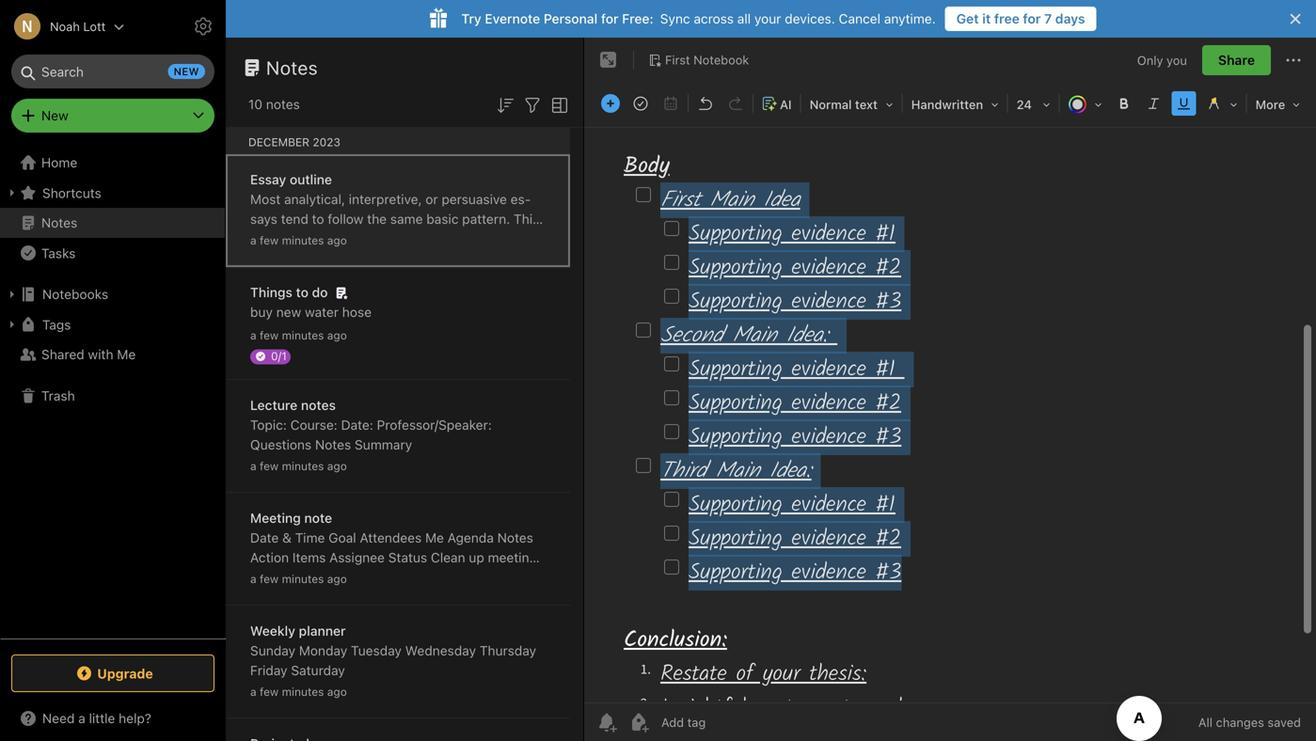 Task type: locate. For each thing, give the bounding box(es) containing it.
to inside most analytical, interpretive, or persuasive es says tend to follow the same basic pattern. this structure should help you formulate effective outlines for most ...
[[312, 211, 324, 227]]

for left most
[[302, 251, 319, 266]]

friday
[[250, 663, 288, 678]]

meeting note date & time goal attendees me agenda notes action items assignee status clean up meeting notes send out meeting notes and action items
[[250, 510, 537, 585]]

Font size field
[[1010, 90, 1057, 118]]

notes down course:
[[315, 437, 351, 453]]

few up "0/1"
[[260, 329, 279, 342]]

minutes down questions
[[282, 460, 324, 473]]

only
[[1137, 53, 1163, 67]]

0 vertical spatial to
[[312, 211, 324, 227]]

Sort options field
[[494, 92, 517, 116]]

ago up most
[[327, 234, 347, 247]]

0 horizontal spatial me
[[117, 347, 136, 362]]

ago down the saturday
[[327, 685, 347, 699]]

trash
[[41, 388, 75, 404]]

free
[[994, 11, 1020, 26]]

0 vertical spatial you
[[1167, 53, 1187, 67]]

items
[[503, 570, 536, 585]]

1 vertical spatial me
[[425, 530, 444, 546]]

effective
[[470, 231, 523, 247]]

notebooks link
[[0, 279, 225, 310]]

with
[[88, 347, 113, 362]]

analytical,
[[284, 191, 345, 207]]

5 ago from the top
[[327, 685, 347, 699]]

to down analytical,
[[312, 211, 324, 227]]

tree
[[0, 148, 226, 638]]

0 horizontal spatial you
[[383, 231, 405, 247]]

ago down date:
[[327, 460, 347, 473]]

few up outlines
[[260, 234, 279, 247]]

a few minutes ago for topic: course: date: professor/speaker: questions notes summary
[[250, 460, 347, 473]]

expand note image
[[598, 49, 620, 72]]

me right with
[[117, 347, 136, 362]]

3 a few minutes ago from the top
[[250, 460, 347, 473]]

few for topic: course: date: professor/speaker: questions notes summary
[[260, 460, 279, 473]]

a down friday
[[250, 685, 257, 699]]

thursday
[[480, 643, 536, 659]]

most
[[322, 251, 352, 266]]

1 ago from the top
[[327, 234, 347, 247]]

0 horizontal spatial to
[[296, 285, 309, 300]]

bold image
[[1111, 90, 1137, 117]]

for
[[601, 11, 619, 26], [1023, 11, 1041, 26], [302, 251, 319, 266]]

few down questions
[[260, 460, 279, 473]]

you right only
[[1167, 53, 1187, 67]]

outline
[[290, 172, 332, 187]]

you down same
[[383, 231, 405, 247]]

topic: course: date: professor/speaker: questions notes summary
[[250, 417, 492, 453]]

help
[[353, 231, 380, 247]]

things to do
[[250, 285, 328, 300]]

notes inside the topic: course: date: professor/speaker: questions notes summary
[[315, 437, 351, 453]]

changes
[[1216, 716, 1265, 730]]

clean
[[431, 550, 465, 566]]

to left do
[[296, 285, 309, 300]]

ago for most analytical, interpretive, or persuasive es says tend to follow the same basic pattern. this structure should help you formulate effective outlines for most ...
[[327, 234, 347, 247]]

to
[[312, 211, 324, 227], [296, 285, 309, 300]]

4 a few minutes ago from the top
[[250, 573, 347, 586]]

1 a few minutes ago from the top
[[250, 234, 347, 247]]

click to collapse image
[[219, 707, 233, 729]]

24
[[1017, 97, 1032, 112]]

5 few from the top
[[260, 685, 279, 699]]

minutes down the saturday
[[282, 685, 324, 699]]

add tag image
[[628, 711, 650, 734]]

agenda
[[448, 530, 494, 546]]

task image
[[628, 90, 654, 117]]

ago down water
[[327, 329, 347, 342]]

notes up the items
[[497, 530, 533, 546]]

for left 7
[[1023, 11, 1041, 26]]

need
[[42, 711, 75, 726]]

1 horizontal spatial you
[[1167, 53, 1187, 67]]

tree containing home
[[0, 148, 226, 638]]

minutes down items
[[282, 573, 324, 586]]

december
[[248, 135, 310, 149]]

View options field
[[544, 92, 571, 116]]

ago for date & time goal attendees me agenda notes action items assignee status clean up meeting notes send out meeting notes and action items
[[327, 573, 347, 586]]

0 horizontal spatial new
[[174, 65, 199, 78]]

undo image
[[693, 90, 719, 117]]

underline image
[[1171, 90, 1197, 117]]

meeting down assignee
[[346, 570, 395, 585]]

1 horizontal spatial me
[[425, 530, 444, 546]]

lott
[[83, 19, 106, 33]]

meeting
[[488, 550, 537, 566], [346, 570, 395, 585]]

december 2023
[[248, 135, 341, 149]]

1 few from the top
[[260, 234, 279, 247]]

...
[[356, 251, 367, 266]]

saved
[[1268, 716, 1301, 730]]

persuasive
[[442, 191, 507, 207]]

a inside what's new field
[[78, 711, 85, 726]]

action
[[462, 570, 500, 585]]

few down friday
[[260, 685, 279, 699]]

share button
[[1202, 45, 1271, 75]]

get
[[957, 11, 979, 26]]

1 minutes from the top
[[282, 234, 324, 247]]

normal
[[810, 97, 852, 112]]

few down the action
[[260, 573, 279, 586]]

meeting up the items
[[488, 550, 537, 566]]

0 vertical spatial meeting
[[488, 550, 537, 566]]

first notebook button
[[642, 47, 756, 73]]

you
[[1167, 53, 1187, 67], [383, 231, 405, 247]]

ago for topic: course: date: professor/speaker: questions notes summary
[[327, 460, 347, 473]]

0/1
[[271, 350, 287, 363]]

action
[[250, 550, 289, 566]]

tags button
[[0, 310, 225, 340]]

3 ago from the top
[[327, 460, 347, 473]]

me up clean
[[425, 530, 444, 546]]

expand notebooks image
[[5, 287, 20, 302]]

across
[[694, 11, 734, 26]]

a few minutes ago down the tend on the top left of the page
[[250, 234, 347, 247]]

0 vertical spatial me
[[117, 347, 136, 362]]

weekly
[[250, 623, 295, 639]]

note
[[304, 510, 332, 526]]

ai
[[780, 97, 792, 112]]

a few minutes ago down questions
[[250, 460, 347, 473]]

few
[[260, 234, 279, 247], [260, 329, 279, 342], [260, 460, 279, 473], [260, 573, 279, 586], [260, 685, 279, 699]]

1 horizontal spatial for
[[601, 11, 619, 26]]

you inside most analytical, interpretive, or persuasive es says tend to follow the same basic pattern. this structure should help you formulate effective outlines for most ...
[[383, 231, 405, 247]]

1 horizontal spatial to
[[312, 211, 324, 227]]

summary
[[355, 437, 412, 453]]

Add filters field
[[521, 92, 544, 116]]

a few minutes ago down 'buy new water hose'
[[250, 329, 347, 342]]

upgrade button
[[11, 655, 215, 693]]

wednesday
[[405, 643, 476, 659]]

1 horizontal spatial new
[[276, 304, 301, 320]]

1 vertical spatial you
[[383, 231, 405, 247]]

Add tag field
[[660, 715, 801, 731]]

notes
[[266, 56, 318, 79], [41, 215, 77, 231], [315, 437, 351, 453], [497, 530, 533, 546]]

send
[[288, 570, 319, 585]]

same
[[390, 211, 423, 227]]

saturday
[[291, 663, 345, 678]]

notes inside tree
[[41, 215, 77, 231]]

Insert field
[[597, 90, 625, 117]]

ago down assignee
[[327, 573, 347, 586]]

4 ago from the top
[[327, 573, 347, 586]]

tuesday
[[351, 643, 402, 659]]

0 horizontal spatial for
[[302, 251, 319, 266]]

7
[[1044, 11, 1052, 26]]

minutes down the tend on the top left of the page
[[282, 234, 324, 247]]

minutes down 'buy new water hose'
[[282, 329, 324, 342]]

help?
[[119, 711, 151, 726]]

3 few from the top
[[260, 460, 279, 473]]

&
[[282, 530, 292, 546]]

4 minutes from the top
[[282, 573, 324, 586]]

1 horizontal spatial meeting
[[488, 550, 537, 566]]

tasks
[[41, 245, 76, 261]]

weekly planner sunday monday tuesday wednesday thursday friday saturday a few minutes ago
[[250, 623, 536, 699]]

a left the little
[[78, 711, 85, 726]]

professor/speaker:
[[377, 417, 492, 433]]

devices.
[[785, 11, 835, 26]]

notes up tasks
[[41, 215, 77, 231]]

1 vertical spatial new
[[276, 304, 301, 320]]

4 few from the top
[[260, 573, 279, 586]]

few for date & time goal attendees me agenda notes action items assignee status clean up meeting notes send out meeting notes and action items
[[260, 573, 279, 586]]

3 minutes from the top
[[282, 460, 324, 473]]

handwritten
[[911, 97, 983, 112]]

a few minutes ago
[[250, 234, 347, 247], [250, 329, 347, 342], [250, 460, 347, 473], [250, 573, 347, 586]]

0 vertical spatial new
[[174, 65, 199, 78]]

more
[[1256, 97, 1286, 112]]

shortcuts button
[[0, 178, 225, 208]]

Font family field
[[905, 90, 1006, 118]]

notebook
[[694, 53, 749, 67]]

for inside get it free for 7 days button
[[1023, 11, 1041, 26]]

topic:
[[250, 417, 287, 433]]

new down things to do
[[276, 304, 301, 320]]

your
[[755, 11, 781, 26]]

a few minutes ago down items
[[250, 573, 347, 586]]

notes up course:
[[301, 398, 336, 413]]

5 minutes from the top
[[282, 685, 324, 699]]

0 horizontal spatial meeting
[[346, 570, 395, 585]]

trash link
[[0, 381, 225, 411]]

new search field
[[24, 55, 205, 88]]

2 horizontal spatial for
[[1023, 11, 1041, 26]]

new down settings image
[[174, 65, 199, 78]]

notes right 10
[[266, 96, 300, 112]]

for left free:
[[601, 11, 619, 26]]

new
[[174, 65, 199, 78], [276, 304, 301, 320]]

for for 7
[[1023, 11, 1041, 26]]

minutes
[[282, 234, 324, 247], [282, 329, 324, 342], [282, 460, 324, 473], [282, 573, 324, 586], [282, 685, 324, 699]]

note window element
[[584, 38, 1316, 741]]

buy new water hose
[[250, 304, 372, 320]]

basic
[[427, 211, 459, 227]]

me
[[117, 347, 136, 362], [425, 530, 444, 546]]



Task type: vqa. For each thing, say whether or not it's contained in the screenshot.
Main element
no



Task type: describe. For each thing, give the bounding box(es) containing it.
a inside weekly planner sunday monday tuesday wednesday thursday friday saturday a few minutes ago
[[250, 685, 257, 699]]

few inside weekly planner sunday monday tuesday wednesday thursday friday saturday a few minutes ago
[[260, 685, 279, 699]]

most analytical, interpretive, or persuasive es says tend to follow the same basic pattern. this structure should help you formulate effective outlines for most ...
[[250, 191, 539, 266]]

ago inside weekly planner sunday monday tuesday wednesday thursday friday saturday a few minutes ago
[[327, 685, 347, 699]]

2023
[[313, 135, 341, 149]]

new
[[41, 108, 68, 123]]

notes down the action
[[250, 570, 284, 585]]

a few minutes ago for date & time goal attendees me agenda notes action items assignee status clean up meeting notes send out meeting notes and action items
[[250, 573, 347, 586]]

time
[[295, 530, 325, 546]]

date
[[250, 530, 279, 546]]

for inside most analytical, interpretive, or persuasive es says tend to follow the same basic pattern. this structure should help you formulate effective outlines for most ...
[[302, 251, 319, 266]]

try evernote personal for free: sync across all your devices. cancel anytime.
[[462, 11, 936, 26]]

for for free:
[[601, 11, 619, 26]]

add filters image
[[521, 94, 544, 116]]

evernote
[[485, 11, 540, 26]]

it
[[983, 11, 991, 26]]

essay outline
[[250, 172, 332, 187]]

days
[[1056, 11, 1085, 26]]

lecture
[[250, 398, 298, 413]]

little
[[89, 711, 115, 726]]

do
[[312, 285, 328, 300]]

structure
[[250, 231, 306, 247]]

share
[[1218, 52, 1255, 68]]

lecture notes
[[250, 398, 336, 413]]

cancel
[[839, 11, 881, 26]]

noah lott
[[50, 19, 106, 33]]

get it free for 7 days button
[[945, 7, 1097, 31]]

more actions image
[[1283, 49, 1305, 72]]

hose
[[342, 304, 372, 320]]

WHAT'S NEW field
[[0, 704, 226, 734]]

tasks button
[[0, 238, 225, 268]]

and
[[436, 570, 459, 585]]

notes link
[[0, 208, 225, 238]]

minutes inside weekly planner sunday monday tuesday wednesday thursday friday saturday a few minutes ago
[[282, 685, 324, 699]]

new inside search field
[[174, 65, 199, 78]]

Account field
[[0, 8, 124, 45]]

italic image
[[1141, 90, 1167, 117]]

date:
[[341, 417, 373, 433]]

notes inside the meeting note date & time goal attendees me agenda notes action items assignee status clean up meeting notes send out meeting notes and action items
[[497, 530, 533, 546]]

minutes for date & time goal attendees me agenda notes action items assignee status clean up meeting notes send out meeting notes and action items
[[282, 573, 324, 586]]

More field
[[1249, 90, 1307, 118]]

Note Editor text field
[[584, 128, 1316, 703]]

home
[[41, 155, 77, 170]]

sunday
[[250, 643, 295, 659]]

notes up 10 notes
[[266, 56, 318, 79]]

tend
[[281, 211, 308, 227]]

you inside note window element
[[1167, 53, 1187, 67]]

2 a few minutes ago from the top
[[250, 329, 347, 342]]

minutes for most analytical, interpretive, or persuasive es says tend to follow the same basic pattern. this structure should help you formulate effective outlines for most ...
[[282, 234, 324, 247]]

goal
[[329, 530, 356, 546]]

outlines
[[250, 251, 298, 266]]

1 vertical spatial meeting
[[346, 570, 395, 585]]

More actions field
[[1283, 45, 1305, 75]]

planner
[[299, 623, 346, 639]]

Highlight field
[[1199, 90, 1245, 118]]

expand tags image
[[5, 317, 20, 332]]

first notebook
[[665, 53, 749, 67]]

all changes saved
[[1199, 716, 1301, 730]]

buy
[[250, 304, 273, 320]]

10 notes
[[248, 96, 300, 112]]

personal
[[544, 11, 598, 26]]

few for most analytical, interpretive, or persuasive es says tend to follow the same basic pattern. this structure should help you formulate effective outlines for most ...
[[260, 234, 279, 247]]

water
[[305, 304, 339, 320]]

essay
[[250, 172, 286, 187]]

all
[[1199, 716, 1213, 730]]

meeting
[[250, 510, 301, 526]]

text
[[855, 97, 878, 112]]

get it free for 7 days
[[957, 11, 1085, 26]]

shortcuts
[[42, 185, 101, 201]]

notes down status
[[399, 570, 433, 585]]

anytime.
[[884, 11, 936, 26]]

ai button
[[756, 90, 799, 118]]

or
[[426, 191, 438, 207]]

2 few from the top
[[260, 329, 279, 342]]

first
[[665, 53, 690, 67]]

attendees
[[360, 530, 422, 546]]

follow
[[328, 211, 364, 227]]

a down questions
[[250, 460, 257, 473]]

a few minutes ago for most analytical, interpretive, or persuasive es says tend to follow the same basic pattern. this structure should help you formulate effective outlines for most ...
[[250, 234, 347, 247]]

noah
[[50, 19, 80, 33]]

minutes for topic: course: date: professor/speaker: questions notes summary
[[282, 460, 324, 473]]

a down buy
[[250, 329, 257, 342]]

2 ago from the top
[[327, 329, 347, 342]]

normal text
[[810, 97, 878, 112]]

me inside the meeting note date & time goal attendees me agenda notes action items assignee status clean up meeting notes send out meeting notes and action items
[[425, 530, 444, 546]]

free:
[[622, 11, 654, 26]]

formulate
[[409, 231, 467, 247]]

sync
[[660, 11, 690, 26]]

Search text field
[[24, 55, 201, 88]]

Font color field
[[1062, 90, 1109, 118]]

all
[[737, 11, 751, 26]]

1 vertical spatial to
[[296, 285, 309, 300]]

Heading level field
[[803, 90, 900, 118]]

a down the action
[[250, 573, 257, 586]]

settings image
[[192, 15, 215, 38]]

a up outlines
[[250, 234, 257, 247]]

add a reminder image
[[596, 711, 618, 734]]

2 minutes from the top
[[282, 329, 324, 342]]

shared with me link
[[0, 340, 225, 370]]

monday
[[299, 643, 347, 659]]

upgrade
[[97, 666, 153, 681]]

home link
[[0, 148, 226, 178]]

this
[[514, 211, 539, 227]]

assignee
[[329, 550, 385, 566]]

course:
[[290, 417, 338, 433]]

status
[[388, 550, 427, 566]]

notebooks
[[42, 287, 108, 302]]

out
[[322, 570, 342, 585]]

10
[[248, 96, 263, 112]]

only you
[[1137, 53, 1187, 67]]

items
[[293, 550, 326, 566]]



